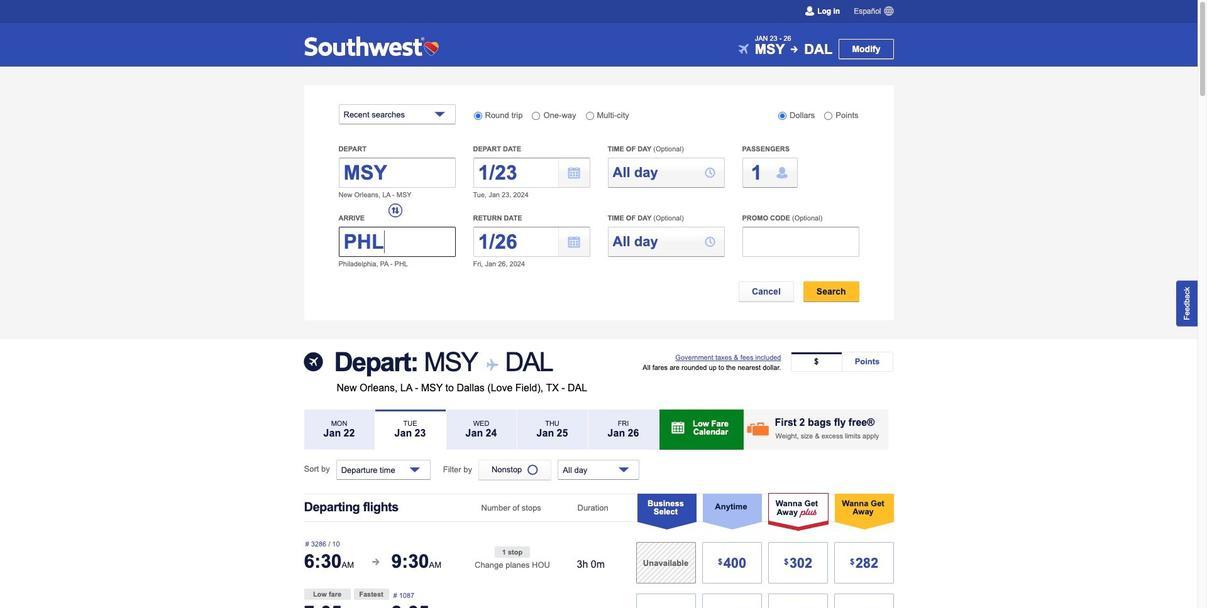 Task type: describe. For each thing, give the bounding box(es) containing it.
Sort results by text field
[[336, 460, 431, 480]]

, this is the fastest flight element
[[354, 589, 389, 601]]

Depart Date in mm/dd/yyyy format, valid dates from Jan 22, 2024 to Oct 2, 2024. To use a date picker press the down arrow. text field
[[473, 158, 590, 188]]

Recent searches text field
[[339, 104, 456, 125]]

1 vertical spatial to image
[[485, 358, 498, 371]]

tue jan 23 element
[[375, 410, 446, 450]]

Display only Nonstop flights. button
[[479, 460, 552, 480]]



Task type: locate. For each thing, give the bounding box(es) containing it.
banner
[[0, 0, 1198, 340]]

None text field
[[339, 158, 456, 188], [608, 227, 725, 257], [742, 227, 859, 257], [339, 158, 456, 188], [608, 227, 725, 257], [742, 227, 859, 257]]

None radio
[[586, 112, 594, 120], [779, 112, 787, 120], [825, 112, 833, 120], [586, 112, 594, 120], [779, 112, 787, 120], [825, 112, 833, 120]]

Return date in mm/dd/yyyy format, valid dates from Jan 23, 2024 to Oct 2, 2024. To use a date picker press the down arrow. text field
[[473, 227, 590, 257]]

to image
[[791, 46, 798, 53], [485, 358, 498, 371]]

None text field
[[608, 158, 725, 188], [339, 227, 456, 257], [608, 158, 725, 188], [339, 227, 456, 257]]

list
[[791, 352, 893, 372]]

1 horizontal spatial to image
[[791, 46, 798, 53]]

0 horizontal spatial to image
[[485, 358, 498, 371]]

None radio
[[474, 112, 482, 120], [532, 112, 541, 120], [474, 112, 482, 120], [532, 112, 541, 120]]

Passengers count. Opens flyout. text field
[[742, 158, 798, 188]]

Filter by time of day text field
[[558, 460, 640, 480]]

, this is the lowest fare element
[[304, 589, 351, 601]]

0 vertical spatial to image
[[791, 46, 798, 53]]



Task type: vqa. For each thing, say whether or not it's contained in the screenshot.
1st Menu Item
no



